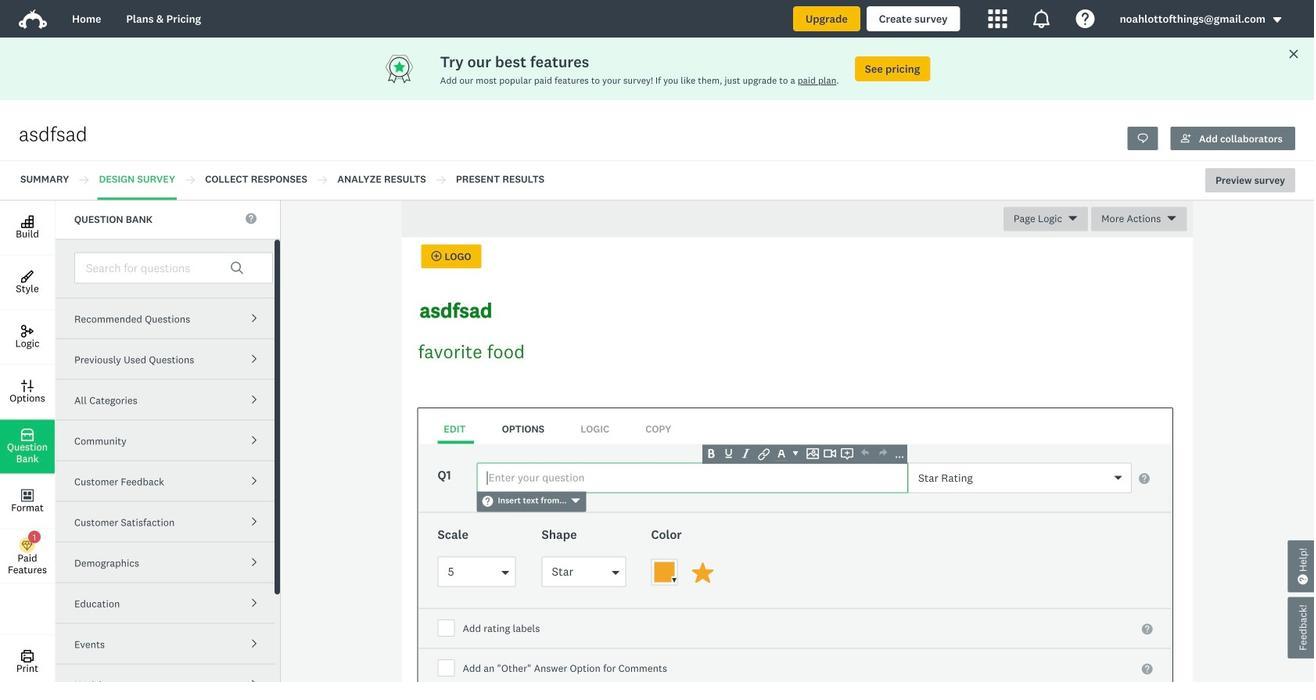 Task type: describe. For each thing, give the bounding box(es) containing it.
dropdown arrow image
[[1272, 14, 1283, 25]]

surveymonkey logo image
[[19, 9, 47, 29]]

1 products icon image from the left
[[988, 9, 1007, 28]]

help icon image
[[1076, 9, 1095, 28]]

Search for questions text field
[[74, 252, 273, 284]]



Task type: vqa. For each thing, say whether or not it's contained in the screenshot.
1st Brand logo from the bottom of the page
no



Task type: locate. For each thing, give the bounding box(es) containing it.
1 horizontal spatial products icon image
[[1032, 9, 1051, 28]]

2 products icon image from the left
[[1032, 9, 1051, 28]]

rewards image
[[384, 53, 440, 84]]

0 horizontal spatial products icon image
[[988, 9, 1007, 28]]

products icon image
[[988, 9, 1007, 28], [1032, 9, 1051, 28]]



